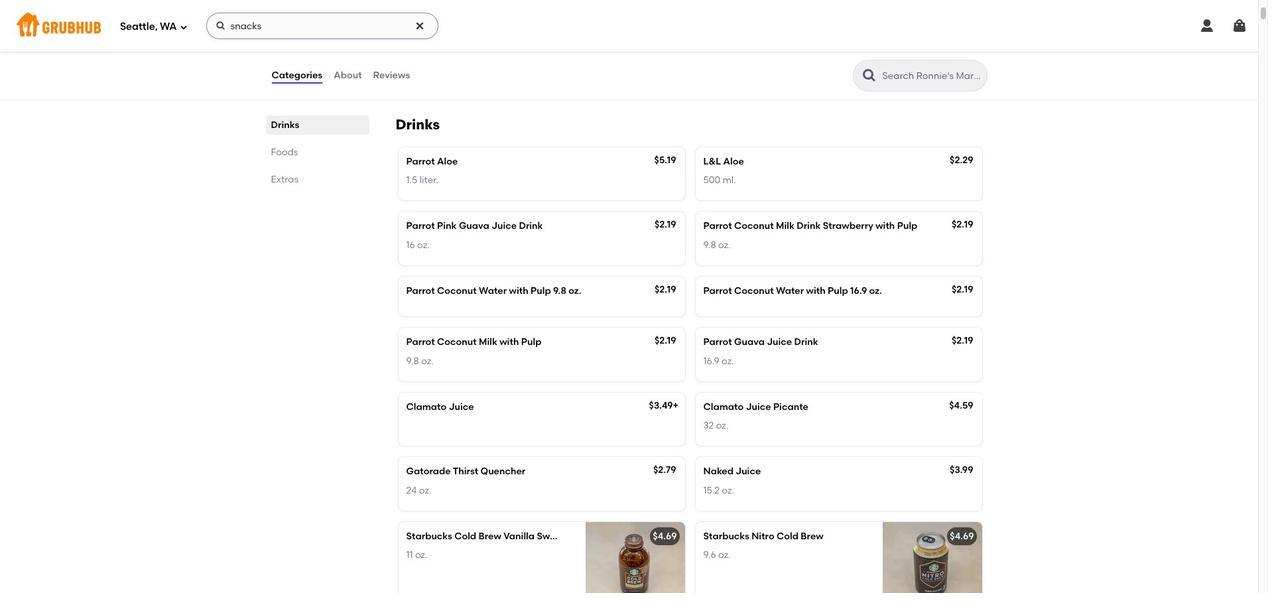 Task type: locate. For each thing, give the bounding box(es) containing it.
quencher
[[481, 466, 526, 477]]

drinks
[[396, 116, 440, 133], [271, 119, 299, 131]]

starbucks up 9.6 oz.
[[704, 531, 750, 542]]

seattle, wa
[[120, 20, 177, 32]]

reviews
[[373, 69, 410, 81]]

9.8
[[704, 239, 717, 251], [553, 285, 567, 297], [406, 355, 419, 367]]

16.9 down parrot guava juice drink
[[704, 355, 720, 367]]

1 aloe from the left
[[437, 156, 458, 167]]

1 horizontal spatial guava
[[735, 337, 765, 348]]

start group order button
[[271, 17, 365, 41]]

1 vertical spatial 9.8 oz.
[[406, 355, 434, 367]]

1 horizontal spatial cold
[[777, 531, 799, 542]]

15.2 oz.
[[704, 485, 735, 496]]

2 vertical spatial 9.8
[[406, 355, 419, 367]]

1 horizontal spatial aloe
[[724, 156, 744, 167]]

1 horizontal spatial water
[[776, 285, 804, 297]]

coconut up parrot coconut milk with pulp
[[437, 285, 477, 297]]

0 vertical spatial 9.8
[[704, 239, 717, 251]]

coconut up parrot guava juice drink
[[735, 285, 774, 297]]

0 horizontal spatial milk
[[479, 337, 498, 348]]

strawberry
[[823, 221, 874, 232]]

naked juice
[[704, 466, 761, 477]]

9.8 oz.
[[704, 239, 731, 251], [406, 355, 434, 367]]

1 vertical spatial 16.9
[[704, 355, 720, 367]]

milk left strawberry
[[776, 221, 795, 232]]

$2.29
[[950, 154, 974, 166]]

$2.19 for parrot coconut milk drink strawberry with pulp
[[952, 219, 974, 230]]

wa
[[160, 20, 177, 32]]

1 horizontal spatial 9.8
[[553, 285, 567, 297]]

oz. for starbucks cold brew vanilla sweet cream
[[415, 550, 428, 561]]

cold right nitro
[[777, 531, 799, 542]]

aloe up the liter.
[[437, 156, 458, 167]]

$2.19
[[655, 219, 677, 230], [952, 219, 974, 230], [655, 284, 677, 295], [952, 284, 974, 295], [655, 335, 677, 347], [952, 335, 974, 347]]

$4.69 down $3.99
[[950, 531, 974, 542]]

1 water from the left
[[479, 285, 507, 297]]

extras tab
[[271, 172, 364, 186]]

with
[[876, 221, 895, 232], [509, 285, 529, 297], [807, 285, 826, 297], [500, 337, 519, 348]]

aloe
[[437, 156, 458, 167], [724, 156, 744, 167]]

$2.19 for parrot coconut milk with pulp
[[655, 335, 677, 347]]

$5.19
[[655, 154, 677, 166]]

1 vertical spatial guava
[[735, 337, 765, 348]]

juice left picante on the right bottom of the page
[[746, 401, 771, 413]]

500
[[704, 175, 721, 186]]

0 horizontal spatial guava
[[459, 221, 490, 232]]

people icon image
[[271, 22, 284, 36]]

16.9 down strawberry
[[851, 285, 867, 297]]

pulp
[[898, 221, 918, 232], [531, 285, 551, 297], [828, 285, 849, 297], [521, 337, 542, 348]]

brew left vanilla
[[479, 531, 502, 542]]

juice for clamato juice
[[449, 401, 474, 413]]

1 horizontal spatial milk
[[776, 221, 795, 232]]

0 vertical spatial milk
[[776, 221, 795, 232]]

0 horizontal spatial cold
[[455, 531, 477, 542]]

clamato for clamato juice picante
[[704, 401, 744, 413]]

0 horizontal spatial aloe
[[437, 156, 458, 167]]

drinks up foods
[[271, 119, 299, 131]]

15.2
[[704, 485, 720, 496]]

2 brew from the left
[[801, 531, 824, 542]]

0 horizontal spatial 9.8 oz.
[[406, 355, 434, 367]]

about button
[[333, 52, 363, 99]]

11 oz.
[[406, 550, 428, 561]]

1 $4.69 from the left
[[653, 531, 677, 542]]

with for parrot coconut water with pulp 16.9 oz.
[[807, 285, 826, 297]]

starbucks cold brew vanilla sweet cream
[[406, 531, 599, 542]]

guava
[[459, 221, 490, 232], [735, 337, 765, 348]]

0 horizontal spatial $4.69
[[653, 531, 677, 542]]

milk down the parrot coconut water with pulp 9.8 oz.
[[479, 337, 498, 348]]

svg image
[[1200, 18, 1216, 34], [1232, 18, 1248, 34], [414, 21, 425, 31], [180, 23, 188, 31]]

starbucks
[[406, 531, 452, 542], [704, 531, 750, 542]]

water
[[479, 285, 507, 297], [776, 285, 804, 297]]

pulp for parrot coconut water with pulp 9.8 oz.
[[531, 285, 551, 297]]

2 clamato from the left
[[704, 401, 744, 413]]

main navigation navigation
[[0, 0, 1259, 52]]

clamato up 32 oz.
[[704, 401, 744, 413]]

order
[[340, 23, 365, 34]]

l&l
[[704, 156, 721, 167]]

0 vertical spatial 16.9
[[851, 285, 867, 297]]

1 horizontal spatial 9.8 oz.
[[704, 239, 731, 251]]

drink
[[519, 221, 543, 232], [797, 221, 821, 232], [795, 337, 819, 348]]

32 oz.
[[704, 420, 729, 431]]

Search for food, convenience, alcohol... search field
[[206, 13, 438, 39]]

$4.69 down $2.79
[[653, 531, 677, 542]]

$4.69 for starbucks nitro cold brew
[[950, 531, 974, 542]]

2 starbucks from the left
[[704, 531, 750, 542]]

$3.49
[[649, 400, 673, 411]]

parrot for parrot coconut water with pulp 16.9 oz.
[[704, 285, 732, 297]]

2 water from the left
[[776, 285, 804, 297]]

start group order
[[287, 23, 365, 34]]

starbucks for 9.6 oz.
[[704, 531, 750, 542]]

oz. for naked juice
[[722, 485, 735, 496]]

guava up clamato juice picante
[[735, 337, 765, 348]]

milk
[[776, 221, 795, 232], [479, 337, 498, 348]]

oz.
[[417, 239, 430, 251], [719, 239, 731, 251], [569, 285, 582, 297], [870, 285, 882, 297], [421, 355, 434, 367], [722, 355, 734, 367], [716, 420, 729, 431], [419, 485, 432, 496], [722, 485, 735, 496], [415, 550, 428, 561], [719, 550, 731, 561]]

juice
[[492, 221, 517, 232], [767, 337, 792, 348], [449, 401, 474, 413], [746, 401, 771, 413], [736, 466, 761, 477]]

11
[[406, 550, 413, 561]]

starbucks up 11 oz.
[[406, 531, 452, 542]]

juice right naked
[[736, 466, 761, 477]]

0 vertical spatial 9.8 oz.
[[704, 239, 731, 251]]

0 horizontal spatial starbucks
[[406, 531, 452, 542]]

9.8 oz. for parrot coconut milk drink strawberry with pulp
[[704, 239, 731, 251]]

cold
[[455, 531, 477, 542], [777, 531, 799, 542]]

search icon image
[[862, 68, 878, 83]]

drinks up the parrot aloe
[[396, 116, 440, 133]]

water for 9.8
[[479, 285, 507, 297]]

thirst
[[453, 466, 479, 477]]

l&l aloe
[[704, 156, 744, 167]]

1 starbucks from the left
[[406, 531, 452, 542]]

brew
[[479, 531, 502, 542], [801, 531, 824, 542]]

parrot coconut milk with pulp
[[406, 337, 542, 348]]

foods
[[271, 146, 298, 158]]

brew right nitro
[[801, 531, 824, 542]]

juice for naked juice
[[736, 466, 761, 477]]

juice down parrot coconut water with pulp 16.9 oz.
[[767, 337, 792, 348]]

cold left vanilla
[[455, 531, 477, 542]]

water up parrot guava juice drink
[[776, 285, 804, 297]]

1 horizontal spatial clamato
[[704, 401, 744, 413]]

gatorade thirst quencher
[[406, 466, 526, 477]]

1 horizontal spatial brew
[[801, 531, 824, 542]]

aloe up ml.
[[724, 156, 744, 167]]

1 horizontal spatial starbucks
[[704, 531, 750, 542]]

gatorade
[[406, 466, 451, 477]]

extras
[[271, 174, 299, 185]]

16
[[406, 239, 415, 251]]

coconut down the parrot coconut water with pulp 9.8 oz.
[[437, 337, 477, 348]]

1 vertical spatial milk
[[479, 337, 498, 348]]

0 horizontal spatial water
[[479, 285, 507, 297]]

0 horizontal spatial drinks
[[271, 119, 299, 131]]

water up parrot coconut milk with pulp
[[479, 285, 507, 297]]

categories button
[[271, 52, 323, 99]]

2 cold from the left
[[777, 531, 799, 542]]

2 $4.69 from the left
[[950, 531, 974, 542]]

1 horizontal spatial drinks
[[396, 116, 440, 133]]

naked
[[704, 466, 734, 477]]

0 horizontal spatial 9.8
[[406, 355, 419, 367]]

parrot for parrot pink guava juice drink
[[406, 221, 435, 232]]

aloe for l&l aloe
[[724, 156, 744, 167]]

seattle,
[[120, 20, 158, 32]]

with for parrot coconut milk with pulp
[[500, 337, 519, 348]]

16.9
[[851, 285, 867, 297], [704, 355, 720, 367]]

starbucks for 11 oz.
[[406, 531, 452, 542]]

1 clamato from the left
[[406, 401, 447, 413]]

0 horizontal spatial clamato
[[406, 401, 447, 413]]

clamato
[[406, 401, 447, 413], [704, 401, 744, 413]]

clamato juice picante
[[704, 401, 809, 413]]

2 aloe from the left
[[724, 156, 744, 167]]

juice right pink
[[492, 221, 517, 232]]

coconut for parrot coconut water with pulp 9.8 oz.
[[437, 285, 477, 297]]

juice up thirst
[[449, 401, 474, 413]]

0 vertical spatial guava
[[459, 221, 490, 232]]

guava right pink
[[459, 221, 490, 232]]

oz. for parrot coconut milk with pulp
[[421, 355, 434, 367]]

$4.59
[[950, 400, 974, 411]]

1 horizontal spatial $4.69
[[950, 531, 974, 542]]

oz. for parrot guava juice drink
[[722, 355, 734, 367]]

svg image
[[215, 21, 226, 31]]

9.8 oz. up clamato juice
[[406, 355, 434, 367]]

9.8 oz. down 500 ml. at the right
[[704, 239, 731, 251]]

liter.
[[420, 175, 439, 186]]

nitro
[[752, 531, 775, 542]]

parrot
[[406, 156, 435, 167], [406, 221, 435, 232], [704, 221, 732, 232], [406, 285, 435, 297], [704, 285, 732, 297], [406, 337, 435, 348], [704, 337, 732, 348]]

coconut down ml.
[[735, 221, 774, 232]]

9.8 for parrot coconut milk with pulp
[[406, 355, 419, 367]]

parrot for parrot coconut water with pulp 9.8 oz.
[[406, 285, 435, 297]]

Search Ronnie's Market search field
[[882, 70, 983, 82]]

pulp for parrot coconut water with pulp 16.9 oz.
[[828, 285, 849, 297]]

0 horizontal spatial brew
[[479, 531, 502, 542]]

24 oz.
[[406, 485, 432, 496]]

$4.69
[[653, 531, 677, 542], [950, 531, 974, 542]]

coconut
[[735, 221, 774, 232], [437, 285, 477, 297], [735, 285, 774, 297], [437, 337, 477, 348]]

2 horizontal spatial 9.8
[[704, 239, 717, 251]]

coconut for parrot coconut milk drink strawberry with pulp
[[735, 221, 774, 232]]

clamato up gatorade
[[406, 401, 447, 413]]



Task type: vqa. For each thing, say whether or not it's contained in the screenshot.
$4.69 associated with Starbucks Cold Brew Vanilla Sweet Cream
yes



Task type: describe. For each thing, give the bounding box(es) containing it.
1 horizontal spatial 16.9
[[851, 285, 867, 297]]

1 vertical spatial 9.8
[[553, 285, 567, 297]]

oz. for parrot coconut milk drink strawberry with pulp
[[719, 239, 731, 251]]

parrot for parrot aloe
[[406, 156, 435, 167]]

9.8 oz. for parrot coconut milk with pulp
[[406, 355, 434, 367]]

0 horizontal spatial 16.9
[[704, 355, 720, 367]]

oz. for starbucks nitro cold brew
[[719, 550, 731, 561]]

oz. for parrot pink guava juice drink
[[417, 239, 430, 251]]

16.9 oz.
[[704, 355, 734, 367]]

$3.99
[[950, 465, 974, 476]]

water for 16.9
[[776, 285, 804, 297]]

ml.
[[723, 175, 736, 186]]

group
[[311, 23, 338, 34]]

starbucks nitro cold brew image
[[883, 522, 982, 593]]

foods tab
[[271, 145, 364, 159]]

32
[[704, 420, 714, 431]]

drink for parrot coconut milk drink strawberry with pulp
[[797, 221, 821, 232]]

cream
[[567, 531, 599, 542]]

starbucks nitro cold brew
[[704, 531, 824, 542]]

500 ml.
[[704, 175, 736, 186]]

1.5
[[406, 175, 418, 186]]

categories
[[272, 69, 323, 81]]

oz. for gatorade thirst quencher
[[419, 485, 432, 496]]

about
[[334, 69, 362, 81]]

coconut for parrot coconut milk with pulp
[[437, 337, 477, 348]]

starbucks cold brew vanilla sweet cream image
[[586, 522, 685, 593]]

$2.79
[[654, 465, 677, 476]]

aloe for parrot aloe
[[437, 156, 458, 167]]

1 brew from the left
[[479, 531, 502, 542]]

9.8 for parrot coconut milk drink strawberry with pulp
[[704, 239, 717, 251]]

$3.49 +
[[649, 400, 679, 411]]

1 cold from the left
[[455, 531, 477, 542]]

milk for with
[[479, 337, 498, 348]]

24
[[406, 485, 417, 496]]

drinks inside tab
[[271, 119, 299, 131]]

parrot coconut milk drink strawberry with pulp
[[704, 221, 918, 232]]

$2.19 for parrot guava juice drink
[[952, 335, 974, 347]]

vanilla
[[504, 531, 535, 542]]

parrot guava juice drink
[[704, 337, 819, 348]]

1.5 liter.
[[406, 175, 439, 186]]

parrot for parrot guava juice drink
[[704, 337, 732, 348]]

parrot for parrot coconut milk drink strawberry with pulp
[[704, 221, 732, 232]]

with for parrot coconut water with pulp 9.8 oz.
[[509, 285, 529, 297]]

drink for parrot guava juice drink
[[795, 337, 819, 348]]

parrot coconut water with pulp 9.8 oz.
[[406, 285, 582, 297]]

parrot coconut water with pulp 16.9 oz.
[[704, 285, 882, 297]]

pink
[[437, 221, 457, 232]]

juice for clamato juice picante
[[746, 401, 771, 413]]

clamato juice
[[406, 401, 474, 413]]

parrot aloe
[[406, 156, 458, 167]]

coconut for parrot coconut water with pulp 16.9 oz.
[[735, 285, 774, 297]]

9.6
[[704, 550, 716, 561]]

$2.19 for parrot pink guava juice drink
[[655, 219, 677, 230]]

picante
[[774, 401, 809, 413]]

sweet
[[537, 531, 565, 542]]

drinks tab
[[271, 118, 364, 132]]

oz. for clamato juice picante
[[716, 420, 729, 431]]

start
[[287, 23, 309, 34]]

pulp for parrot coconut milk with pulp
[[521, 337, 542, 348]]

$4.69 for starbucks cold brew vanilla sweet cream
[[653, 531, 677, 542]]

parrot for parrot coconut milk with pulp
[[406, 337, 435, 348]]

16 oz.
[[406, 239, 430, 251]]

parrot pink guava juice drink
[[406, 221, 543, 232]]

reviews button
[[373, 52, 411, 99]]

clamato for clamato juice
[[406, 401, 447, 413]]

+
[[673, 400, 679, 411]]

milk for drink
[[776, 221, 795, 232]]

9.6 oz.
[[704, 550, 731, 561]]



